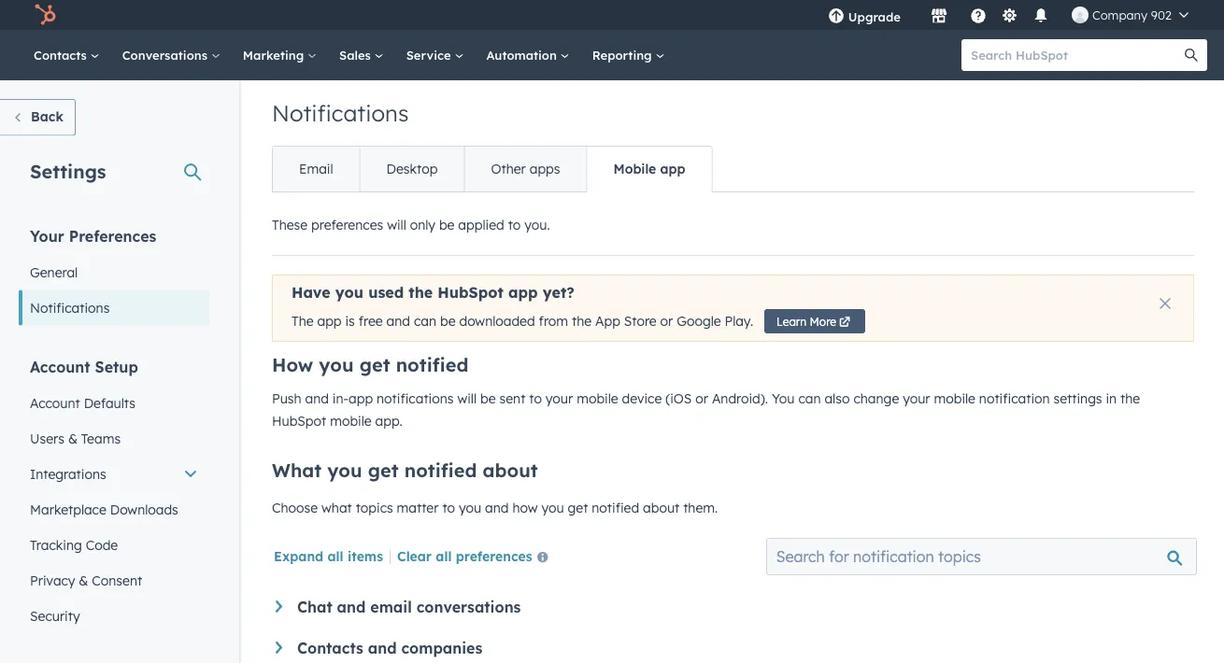 Task type: describe. For each thing, give the bounding box(es) containing it.
you for how
[[319, 353, 354, 377]]

mobile
[[613, 161, 656, 177]]

have
[[292, 283, 330, 302]]

learn more
[[777, 314, 836, 328]]

email button
[[273, 147, 359, 192]]

to inside the push and in-app notifications will be sent to your mobile device (ios or android). you can also change your mobile notification settings in the hubspot mobile app.
[[529, 391, 542, 407]]

902
[[1151, 7, 1172, 22]]

and for in-
[[305, 391, 329, 407]]

app inside the push and in-app notifications will be sent to your mobile device (ios or android). you can also change your mobile notification settings in the hubspot mobile app.
[[349, 391, 373, 407]]

Search HubSpot search field
[[961, 39, 1190, 71]]

clear all preferences
[[397, 548, 532, 564]]

marketplace
[[30, 501, 106, 518]]

marketplaces image
[[931, 8, 947, 25]]

and for companies
[[368, 639, 397, 658]]

search image
[[1185, 49, 1198, 62]]

conversations
[[416, 598, 521, 617]]

store
[[624, 313, 657, 330]]

contacts for contacts
[[34, 47, 90, 63]]

general
[[30, 264, 78, 280]]

upgrade
[[848, 9, 901, 24]]

tracking code link
[[19, 527, 209, 563]]

defaults
[[84, 395, 135, 411]]

help image
[[970, 8, 987, 25]]

your preferences
[[30, 227, 156, 245]]

tracking code
[[30, 537, 118, 553]]

tracking
[[30, 537, 82, 553]]

integrations
[[30, 466, 106, 482]]

back
[[31, 108, 63, 125]]

these preferences will only be applied to you.
[[272, 217, 550, 233]]

close image
[[1160, 298, 1171, 309]]

0 horizontal spatial will
[[387, 217, 406, 233]]

back link
[[0, 99, 76, 136]]

service link
[[395, 30, 475, 80]]

matter
[[397, 500, 439, 516]]

notification
[[979, 391, 1050, 407]]

other apps button
[[464, 147, 586, 192]]

yet?
[[543, 283, 575, 302]]

account defaults link
[[19, 385, 209, 421]]

you.
[[524, 217, 550, 233]]

(ios
[[665, 391, 692, 407]]

free
[[359, 313, 383, 330]]

& for users
[[68, 430, 77, 447]]

desktop
[[386, 161, 438, 177]]

expand
[[274, 548, 323, 564]]

setup
[[95, 357, 138, 376]]

or inside the push and in-app notifications will be sent to your mobile device (ios or android). you can also change your mobile notification settings in the hubspot mobile app.
[[695, 391, 708, 407]]

consent
[[92, 572, 142, 589]]

account defaults
[[30, 395, 135, 411]]

chat and email conversations button
[[276, 598, 1190, 617]]

automation link
[[475, 30, 581, 80]]

settings
[[1054, 391, 1102, 407]]

only
[[410, 217, 435, 233]]

account for account defaults
[[30, 395, 80, 411]]

help button
[[962, 0, 994, 30]]

automation
[[486, 47, 560, 63]]

privacy
[[30, 572, 75, 589]]

android).
[[712, 391, 768, 407]]

hubspot inside the push and in-app notifications will be sent to your mobile device (ios or android). you can also change your mobile notification settings in the hubspot mobile app.
[[272, 413, 326, 429]]

notifications inside your preferences element
[[30, 299, 110, 316]]

from
[[539, 313, 568, 330]]

hubspot image
[[34, 4, 56, 26]]

can inside the push and in-app notifications will be sent to your mobile device (ios or android). you can also change your mobile notification settings in the hubspot mobile app.
[[798, 391, 821, 407]]

contacts for contacts and companies
[[297, 639, 363, 658]]

privacy & consent link
[[19, 563, 209, 598]]

you up clear all preferences
[[459, 500, 481, 516]]

notifications link
[[19, 290, 209, 326]]

1 horizontal spatial about
[[643, 500, 680, 516]]

desktop button
[[359, 147, 464, 192]]

other apps
[[491, 161, 560, 177]]

notifications image
[[1032, 8, 1049, 25]]

hubspot link
[[22, 4, 70, 26]]

expand all items
[[274, 548, 383, 564]]

integrations button
[[19, 456, 209, 492]]

your
[[30, 227, 64, 245]]

learn
[[777, 314, 807, 328]]

Search for notification topics search field
[[766, 538, 1197, 576]]

items
[[348, 548, 383, 564]]

0 vertical spatial the
[[409, 283, 433, 302]]

0 horizontal spatial to
[[442, 500, 455, 516]]

what
[[321, 500, 352, 516]]

service
[[406, 47, 454, 63]]

apps
[[530, 161, 560, 177]]

get for what
[[368, 459, 399, 482]]

all for clear
[[436, 548, 452, 564]]

you right how
[[541, 500, 564, 516]]

all for expand
[[327, 548, 344, 564]]

settings link
[[998, 5, 1021, 25]]

1 your from the left
[[545, 391, 573, 407]]

these
[[272, 217, 308, 233]]

0 vertical spatial be
[[439, 217, 455, 233]]

notifications
[[377, 391, 454, 407]]

reporting link
[[581, 30, 676, 80]]

be for can
[[440, 313, 456, 330]]

notifications button
[[1025, 0, 1057, 30]]

caret image
[[276, 601, 282, 613]]

hubspot inside alert
[[438, 283, 504, 302]]

users & teams link
[[19, 421, 209, 456]]

1 vertical spatial the
[[572, 313, 592, 330]]

expand all items button
[[274, 548, 383, 564]]

search button
[[1175, 39, 1207, 71]]

have you used the hubspot app yet? alert
[[272, 275, 1194, 342]]

mobile app button
[[586, 147, 711, 192]]

them.
[[683, 500, 718, 516]]

marketing link
[[232, 30, 328, 80]]

conversations
[[122, 47, 211, 63]]

sales
[[339, 47, 374, 63]]

security
[[30, 608, 80, 624]]

marketplaces button
[[919, 0, 959, 30]]

downloads
[[110, 501, 178, 518]]

marketing
[[243, 47, 307, 63]]

privacy & consent
[[30, 572, 142, 589]]



Task type: locate. For each thing, give the bounding box(es) containing it.
notifications down general
[[30, 299, 110, 316]]

0 vertical spatial about
[[483, 459, 538, 482]]

the left app
[[572, 313, 592, 330]]

0 vertical spatial contacts
[[34, 47, 90, 63]]

preferences right these
[[311, 217, 383, 233]]

0 horizontal spatial or
[[660, 313, 673, 330]]

2 your from the left
[[903, 391, 930, 407]]

app right mobile
[[660, 161, 685, 177]]

get up topics
[[368, 459, 399, 482]]

2 all from the left
[[436, 548, 452, 564]]

0 vertical spatial account
[[30, 357, 90, 376]]

and inside have you used the hubspot app yet? alert
[[386, 313, 410, 330]]

1 vertical spatial notifications
[[30, 299, 110, 316]]

0 vertical spatial can
[[414, 313, 436, 330]]

you up is
[[335, 283, 364, 302]]

contacts down the chat
[[297, 639, 363, 658]]

email
[[299, 161, 333, 177]]

you inside alert
[[335, 283, 364, 302]]

navigation
[[272, 146, 712, 192]]

your right the sent
[[545, 391, 573, 407]]

account up 'account defaults'
[[30, 357, 90, 376]]

email
[[370, 598, 412, 617]]

app
[[595, 313, 620, 330]]

the right the used on the left top of page
[[409, 283, 433, 302]]

choose
[[272, 500, 318, 516]]

company
[[1092, 7, 1148, 22]]

your preferences element
[[19, 226, 209, 326]]

app down how you get notified
[[349, 391, 373, 407]]

google
[[677, 313, 721, 330]]

can inside have you used the hubspot app yet? alert
[[414, 313, 436, 330]]

conversations link
[[111, 30, 232, 80]]

general link
[[19, 255, 209, 290]]

0 vertical spatial &
[[68, 430, 77, 447]]

or right store
[[660, 313, 673, 330]]

1 vertical spatial get
[[368, 459, 399, 482]]

0 horizontal spatial about
[[483, 459, 538, 482]]

2 vertical spatial notified
[[592, 500, 639, 516]]

1 all from the left
[[327, 548, 344, 564]]

contacts
[[34, 47, 90, 63], [297, 639, 363, 658]]

be for will
[[480, 391, 496, 407]]

1 horizontal spatial all
[[436, 548, 452, 564]]

be down have you used the hubspot app yet?
[[440, 313, 456, 330]]

0 vertical spatial or
[[660, 313, 673, 330]]

reporting
[[592, 47, 655, 63]]

learn more link
[[764, 309, 865, 334]]

about left "them."
[[643, 500, 680, 516]]

0 horizontal spatial the
[[409, 283, 433, 302]]

hubspot
[[438, 283, 504, 302], [272, 413, 326, 429]]

how
[[272, 353, 313, 377]]

and for email
[[337, 598, 366, 617]]

clear
[[397, 548, 432, 564]]

you up what
[[327, 459, 362, 482]]

choose what topics matter to you and how you get notified about them.
[[272, 500, 718, 516]]

account up users
[[30, 395, 80, 411]]

to right matter
[[442, 500, 455, 516]]

mobile down in-
[[330, 413, 372, 429]]

will left the only
[[387, 217, 406, 233]]

hubspot up downloaded
[[438, 283, 504, 302]]

in-
[[332, 391, 349, 407]]

1 vertical spatial or
[[695, 391, 708, 407]]

0 horizontal spatial can
[[414, 313, 436, 330]]

notified up notifications
[[396, 353, 469, 377]]

preferences
[[69, 227, 156, 245]]

what you get notified about
[[272, 459, 538, 482]]

preferences inside button
[[456, 548, 532, 564]]

1 vertical spatial will
[[457, 391, 477, 407]]

notified for what you get notified about
[[404, 459, 477, 482]]

1 horizontal spatial mobile
[[577, 391, 618, 407]]

be
[[439, 217, 455, 233], [440, 313, 456, 330], [480, 391, 496, 407]]

the inside the push and in-app notifications will be sent to your mobile device (ios or android). you can also change your mobile notification settings in the hubspot mobile app.
[[1120, 391, 1140, 407]]

1 horizontal spatial can
[[798, 391, 821, 407]]

0 vertical spatial hubspot
[[438, 283, 504, 302]]

chat
[[297, 598, 332, 617]]

and left how
[[485, 500, 509, 516]]

1 vertical spatial to
[[529, 391, 542, 407]]

notified for how you get notified
[[396, 353, 469, 377]]

0 horizontal spatial all
[[327, 548, 344, 564]]

1 vertical spatial &
[[79, 572, 88, 589]]

get for how
[[359, 353, 390, 377]]

mateo roberts image
[[1072, 7, 1088, 23]]

the app is free and can be downloaded from the app store or google play.
[[292, 313, 753, 330]]

and right free at the left
[[386, 313, 410, 330]]

the
[[409, 283, 433, 302], [572, 313, 592, 330], [1120, 391, 1140, 407]]

account setup
[[30, 357, 138, 376]]

sales link
[[328, 30, 395, 80]]

have you used the hubspot app yet?
[[292, 283, 575, 302]]

1 vertical spatial account
[[30, 395, 80, 411]]

and left in-
[[305, 391, 329, 407]]

account for account setup
[[30, 357, 90, 376]]

1 horizontal spatial the
[[572, 313, 592, 330]]

be inside the push and in-app notifications will be sent to your mobile device (ios or android). you can also change your mobile notification settings in the hubspot mobile app.
[[480, 391, 496, 407]]

get down free at the left
[[359, 353, 390, 377]]

app.
[[375, 413, 403, 429]]

also
[[825, 391, 850, 407]]

mobile left notification on the bottom of page
[[934, 391, 975, 407]]

can down have you used the hubspot app yet?
[[414, 313, 436, 330]]

be inside have you used the hubspot app yet? alert
[[440, 313, 456, 330]]

chat and email conversations
[[297, 598, 521, 617]]

preferences
[[311, 217, 383, 233], [456, 548, 532, 564]]

or inside have you used the hubspot app yet? alert
[[660, 313, 673, 330]]

0 horizontal spatial contacts
[[34, 47, 90, 63]]

contacts down "hubspot" 'link'
[[34, 47, 90, 63]]

0 horizontal spatial mobile
[[330, 413, 372, 429]]

contacts and companies button
[[276, 639, 1190, 658]]

other
[[491, 161, 526, 177]]

push
[[272, 391, 301, 407]]

and down email
[[368, 639, 397, 658]]

to
[[508, 217, 521, 233], [529, 391, 542, 407], [442, 500, 455, 516]]

0 horizontal spatial notifications
[[30, 299, 110, 316]]

1 horizontal spatial your
[[903, 391, 930, 407]]

1 account from the top
[[30, 357, 90, 376]]

1 vertical spatial hubspot
[[272, 413, 326, 429]]

used
[[368, 283, 404, 302]]

get right how
[[568, 500, 588, 516]]

2 vertical spatial get
[[568, 500, 588, 516]]

or right (ios
[[695, 391, 708, 407]]

& inside the users & teams "link"
[[68, 430, 77, 447]]

be right the only
[[439, 217, 455, 233]]

preferences down the choose what topics matter to you and how you get notified about them.
[[456, 548, 532, 564]]

1 horizontal spatial to
[[508, 217, 521, 233]]

the right in
[[1120, 391, 1140, 407]]

upgrade image
[[828, 8, 845, 25]]

0 vertical spatial preferences
[[311, 217, 383, 233]]

all left items
[[327, 548, 344, 564]]

0 horizontal spatial hubspot
[[272, 413, 326, 429]]

is
[[345, 313, 355, 330]]

all inside clear all preferences button
[[436, 548, 452, 564]]

app up the app is free and can be downloaded from the app store or google play.
[[508, 283, 538, 302]]

1 horizontal spatial hubspot
[[438, 283, 504, 302]]

your
[[545, 391, 573, 407], [903, 391, 930, 407]]

notified up matter
[[404, 459, 477, 482]]

applied
[[458, 217, 504, 233]]

1 vertical spatial about
[[643, 500, 680, 516]]

your right change
[[903, 391, 930, 407]]

teams
[[81, 430, 121, 447]]

1 horizontal spatial notifications
[[272, 99, 409, 127]]

1 horizontal spatial or
[[695, 391, 708, 407]]

notified
[[396, 353, 469, 377], [404, 459, 477, 482], [592, 500, 639, 516]]

users
[[30, 430, 64, 447]]

1 horizontal spatial will
[[457, 391, 477, 407]]

app left is
[[317, 313, 342, 330]]

clear all preferences button
[[397, 546, 556, 569]]

& inside privacy & consent link
[[79, 572, 88, 589]]

will
[[387, 217, 406, 233], [457, 391, 477, 407]]

1 vertical spatial can
[[798, 391, 821, 407]]

0 vertical spatial will
[[387, 217, 406, 233]]

& for privacy
[[79, 572, 88, 589]]

companies
[[401, 639, 482, 658]]

users & teams
[[30, 430, 121, 447]]

notifications down sales
[[272, 99, 409, 127]]

the
[[292, 313, 314, 330]]

0 vertical spatial get
[[359, 353, 390, 377]]

settings image
[[1001, 8, 1018, 25]]

2 horizontal spatial to
[[529, 391, 542, 407]]

mobile left device
[[577, 391, 618, 407]]

0 horizontal spatial preferences
[[311, 217, 383, 233]]

1 vertical spatial preferences
[[456, 548, 532, 564]]

caret image
[[276, 642, 282, 654]]

will inside the push and in-app notifications will be sent to your mobile device (ios or android). you can also change your mobile notification settings in the hubspot mobile app.
[[457, 391, 477, 407]]

to right the sent
[[529, 391, 542, 407]]

menu
[[815, 0, 1202, 30]]

play.
[[725, 313, 753, 330]]

2 horizontal spatial mobile
[[934, 391, 975, 407]]

0 horizontal spatial &
[[68, 430, 77, 447]]

and inside the push and in-app notifications will be sent to your mobile device (ios or android). you can also change your mobile notification settings in the hubspot mobile app.
[[305, 391, 329, 407]]

& right users
[[68, 430, 77, 447]]

how you get notified
[[272, 353, 469, 377]]

about up how
[[483, 459, 538, 482]]

0 vertical spatial notifications
[[272, 99, 409, 127]]

and right the chat
[[337, 598, 366, 617]]

2 vertical spatial be
[[480, 391, 496, 407]]

code
[[86, 537, 118, 553]]

0 horizontal spatial your
[[545, 391, 573, 407]]

change
[[853, 391, 899, 407]]

contacts link
[[22, 30, 111, 80]]

to left you.
[[508, 217, 521, 233]]

security link
[[19, 598, 209, 634]]

1 horizontal spatial preferences
[[456, 548, 532, 564]]

you up in-
[[319, 353, 354, 377]]

and
[[386, 313, 410, 330], [305, 391, 329, 407], [485, 500, 509, 516], [337, 598, 366, 617], [368, 639, 397, 658]]

hubspot down push
[[272, 413, 326, 429]]

2 horizontal spatial the
[[1120, 391, 1140, 407]]

2 account from the top
[[30, 395, 80, 411]]

can right you at the right bottom
[[798, 391, 821, 407]]

1 vertical spatial contacts
[[297, 639, 363, 658]]

& right the privacy
[[79, 572, 88, 589]]

navigation containing email
[[272, 146, 712, 192]]

you for have
[[335, 283, 364, 302]]

settings
[[30, 159, 106, 183]]

1 horizontal spatial contacts
[[297, 639, 363, 658]]

mobile
[[577, 391, 618, 407], [934, 391, 975, 407], [330, 413, 372, 429]]

all right clear
[[436, 548, 452, 564]]

1 vertical spatial notified
[[404, 459, 477, 482]]

menu containing company 902
[[815, 0, 1202, 30]]

0 vertical spatial notified
[[396, 353, 469, 377]]

will left the sent
[[457, 391, 477, 407]]

you for what
[[327, 459, 362, 482]]

be left the sent
[[480, 391, 496, 407]]

2 vertical spatial to
[[442, 500, 455, 516]]

device
[[622, 391, 662, 407]]

how
[[512, 500, 538, 516]]

contacts and companies
[[297, 639, 482, 658]]

1 horizontal spatial &
[[79, 572, 88, 589]]

account setup element
[[19, 356, 209, 634]]

0 vertical spatial to
[[508, 217, 521, 233]]

app inside mobile app "button"
[[660, 161, 685, 177]]

company 902 button
[[1060, 0, 1200, 30]]

push and in-app notifications will be sent to your mobile device (ios or android). you can also change your mobile notification settings in the hubspot mobile app.
[[272, 391, 1140, 429]]

topics
[[356, 500, 393, 516]]

2 vertical spatial the
[[1120, 391, 1140, 407]]

1 vertical spatial be
[[440, 313, 456, 330]]

notified left "them."
[[592, 500, 639, 516]]

in
[[1106, 391, 1117, 407]]



Task type: vqa. For each thing, say whether or not it's contained in the screenshot.
BE within Have you used the HubSpot app yet? alert
yes



